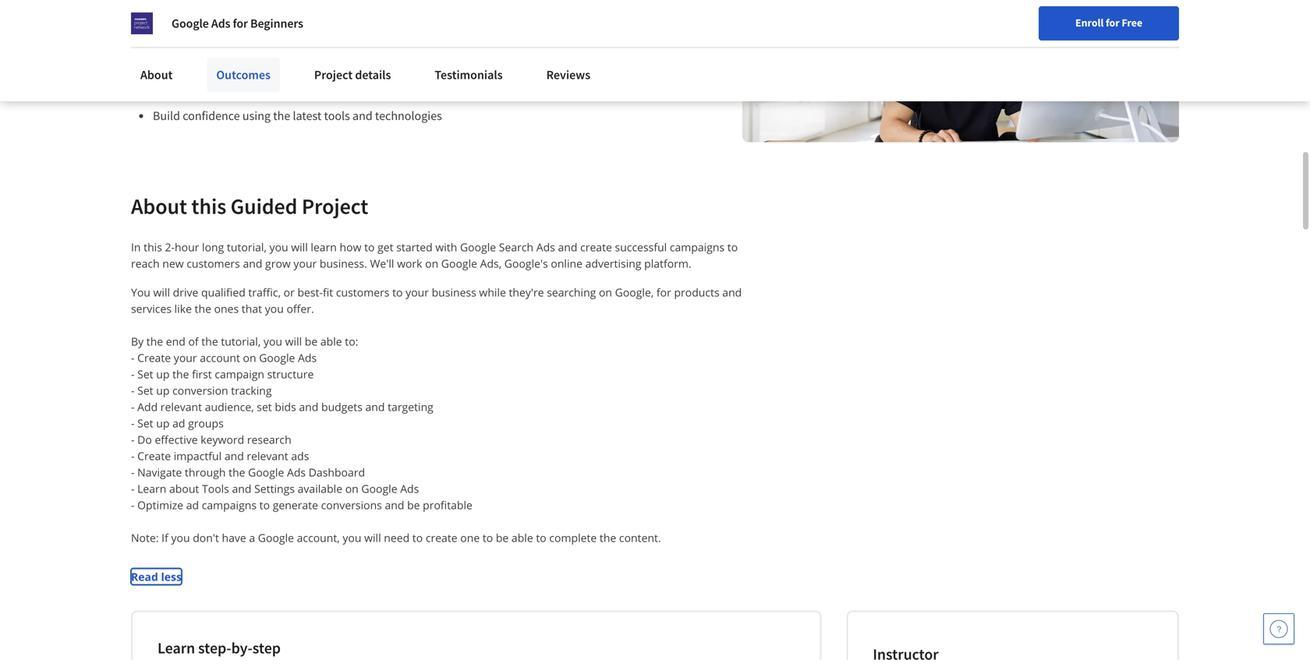 Task type: describe. For each thing, give the bounding box(es) containing it.
search
[[499, 240, 534, 255]]

campaigns inside in this 2-hour long tutorial, you will learn how to get started with google search ads and create successful campaigns to reach new customers and grow your business. we'll work on google ads, google's online advertising platform.
[[670, 240, 725, 255]]

read less
[[131, 570, 182, 585]]

a
[[249, 531, 255, 546]]

2 horizontal spatial be
[[496, 531, 509, 546]]

receive training from industry experts
[[153, 58, 350, 74]]

in
[[521, 0, 539, 15]]

by-
[[231, 639, 253, 659]]

real-
[[331, 83, 354, 99]]

details
[[355, 67, 391, 83]]

products
[[675, 285, 720, 300]]

project details link
[[305, 58, 401, 92]]

7 - from the top
[[131, 449, 135, 464]]

generate
[[273, 498, 318, 513]]

effective
[[155, 433, 198, 447]]

google down with on the left top of the page
[[442, 256, 478, 271]]

10 - from the top
[[131, 498, 135, 513]]

for inside "you will drive qualified traffic, or best-fit customers to your business while they're searching on google, for products and services like the ones that you offer. by the end of the tutorial, you will be able to: - create your account on google ads - set up the first campaign structure - set up conversion tracking - add relevant audience, set bids and budgets and targeting - set up ad groups - do effective keyword research - create impactful and relevant ads - navigate through the google ads dashboard - learn about tools and settings available on google ads - optimize ad campaigns to generate conversions and be profitable note: if you don't have a google account, you will need to create one to be able to complete the content."
[[657, 285, 672, 300]]

targeting
[[388, 400, 434, 415]]

english button
[[983, 0, 1078, 51]]

successful
[[615, 240, 667, 255]]

started
[[397, 240, 433, 255]]

1 vertical spatial be
[[407, 498, 420, 513]]

on down the training
[[215, 83, 229, 99]]

hands-
[[179, 83, 215, 99]]

gain hands-on experience solving real-world job tasks
[[153, 83, 433, 99]]

note:
[[131, 531, 159, 546]]

if
[[162, 531, 168, 546]]

will up structure on the left of page
[[285, 334, 302, 349]]

enroll for free button
[[1039, 6, 1180, 41]]

do
[[137, 433, 152, 447]]

on left google,
[[599, 285, 613, 300]]

learn inside "you will drive qualified traffic, or best-fit customers to your business while they're searching on google, for products and services like the ones that you offer. by the end of the tutorial, you will be able to: - create your account on google ads - set up the first campaign structure - set up conversion tracking - add relevant audience, set bids and budgets and targeting - set up ad groups - do effective keyword research - create impactful and relevant ads - navigate through the google ads dashboard - learn about tools and settings available on google ads - optimize ad campaigns to generate conversions and be profitable note: if you don't have a google account, you will need to create one to be able to complete the content."
[[137, 482, 166, 497]]

1 vertical spatial able
[[512, 531, 534, 546]]

google up ads,
[[460, 240, 496, 255]]

conversions
[[321, 498, 382, 513]]

tasks
[[406, 83, 433, 99]]

research
[[247, 433, 292, 447]]

beginners
[[250, 16, 303, 31]]

you inside in this 2-hour long tutorial, you will learn how to get started with google search ads and create successful campaigns to reach new customers and grow your business. we'll work on google ads, google's online advertising platform.
[[270, 240, 288, 255]]

google,
[[615, 285, 654, 300]]

3 up from the top
[[156, 416, 170, 431]]

1 vertical spatial ad
[[186, 498, 199, 513]]

the up tools
[[229, 465, 245, 480]]

outcomes link
[[207, 58, 280, 92]]

business
[[432, 285, 477, 300]]

1 vertical spatial relevant
[[247, 449, 289, 464]]

complete
[[550, 531, 597, 546]]

enroll for free
[[1076, 16, 1143, 30]]

like
[[175, 302, 192, 316]]

customers inside "you will drive qualified traffic, or best-fit customers to your business while they're searching on google, for products and services like the ones that you offer. by the end of the tutorial, you will be able to: - create your account on google ads - set up the first campaign structure - set up conversion tracking - add relevant audience, set bids and budgets and targeting - set up ad groups - do effective keyword research - create impactful and relevant ads - navigate through the google ads dashboard - learn about tools and settings available on google ads - optimize ad campaigns to generate conversions and be profitable note: if you don't have a google account, you will need to create one to be able to complete the content."
[[336, 285, 390, 300]]

customers inside in this 2-hour long tutorial, you will learn how to get started with google search ads and create successful campaigns to reach new customers and grow your business. we'll work on google ads, google's online advertising platform.
[[187, 256, 240, 271]]

reviews
[[547, 67, 591, 83]]

experts
[[312, 58, 350, 74]]

world
[[354, 83, 384, 99]]

ads down the practice,
[[211, 16, 231, 31]]

build confidence using the latest tools and technologies
[[153, 108, 442, 124]]

business.
[[320, 256, 367, 271]]

in
[[131, 240, 141, 255]]

settings
[[254, 482, 295, 497]]

6 - from the top
[[131, 433, 135, 447]]

0 horizontal spatial relevant
[[161, 400, 202, 415]]

navigate
[[137, 465, 182, 480]]

the right the of
[[202, 334, 218, 349]]

will inside in this 2-hour long tutorial, you will learn how to get started with google search ads and create successful campaigns to reach new customers and grow your business. we'll work on google ads, google's online advertising platform.
[[291, 240, 308, 255]]

google right the a
[[258, 531, 294, 546]]

3 - from the top
[[131, 383, 135, 398]]

job-
[[375, 0, 412, 15]]

drive
[[173, 285, 199, 300]]

3 set from the top
[[137, 416, 153, 431]]

of
[[188, 334, 199, 349]]

you up structure on the left of page
[[264, 334, 282, 349]]

project details
[[314, 67, 391, 83]]

from
[[238, 58, 263, 74]]

ads down ads
[[287, 465, 306, 480]]

free
[[1122, 16, 1143, 30]]

will up the services
[[153, 285, 170, 300]]

best-
[[298, 285, 323, 300]]

online
[[551, 256, 583, 271]]

through
[[185, 465, 226, 480]]

end
[[166, 334, 186, 349]]

coursera project network image
[[131, 12, 153, 34]]

that
[[242, 302, 262, 316]]

don't
[[193, 531, 219, 546]]

1 vertical spatial project
[[302, 193, 369, 220]]

learn
[[311, 240, 337, 255]]

gain
[[153, 83, 177, 99]]

industry
[[266, 58, 309, 74]]

0 vertical spatial ad
[[173, 416, 185, 431]]

bids
[[275, 400, 296, 415]]

less inside button
[[161, 570, 182, 585]]

or
[[284, 285, 295, 300]]

google down learn,
[[172, 16, 209, 31]]

less inside learn, practice, and apply job-ready skills in less than 2 hours
[[543, 0, 579, 15]]

hour
[[175, 240, 199, 255]]

create inside in this 2-hour long tutorial, you will learn how to get started with google search ads and create successful campaigns to reach new customers and grow your business. we'll work on google ads, google's online advertising platform.
[[581, 240, 612, 255]]

we'll
[[370, 256, 394, 271]]

google ads for beginners
[[172, 16, 303, 31]]

they're
[[509, 285, 544, 300]]

by
[[131, 334, 144, 349]]

google up conversions
[[362, 482, 398, 497]]

with
[[436, 240, 458, 255]]

guided
[[231, 193, 298, 220]]

5 - from the top
[[131, 416, 135, 431]]

you right if
[[171, 531, 190, 546]]

dashboard
[[309, 465, 365, 480]]

account,
[[297, 531, 340, 546]]

2-
[[165, 240, 175, 255]]

experience
[[232, 83, 288, 99]]

0 horizontal spatial be
[[305, 334, 318, 349]]



Task type: locate. For each thing, give the bounding box(es) containing it.
relevant down research in the left bottom of the page
[[247, 449, 289, 464]]

0 vertical spatial customers
[[187, 256, 240, 271]]

1 vertical spatial your
[[406, 285, 429, 300]]

show notifications image
[[1100, 20, 1119, 38]]

ads up structure on the left of page
[[298, 351, 317, 366]]

2 vertical spatial set
[[137, 416, 153, 431]]

while
[[479, 285, 506, 300]]

receive
[[153, 58, 193, 74]]

create down by
[[137, 351, 171, 366]]

1 horizontal spatial less
[[543, 0, 579, 15]]

on down with on the left top of the page
[[425, 256, 439, 271]]

on up conversions
[[345, 482, 359, 497]]

fit
[[323, 285, 333, 300]]

ads up need
[[400, 482, 419, 497]]

for
[[233, 16, 248, 31], [1107, 16, 1120, 30], [657, 285, 672, 300]]

build
[[153, 108, 180, 124]]

about for about this guided project
[[131, 193, 187, 220]]

practice,
[[194, 0, 275, 15]]

1 up from the top
[[156, 367, 170, 382]]

0 vertical spatial campaigns
[[670, 240, 725, 255]]

campaigns up platform.
[[670, 240, 725, 255]]

ones
[[214, 302, 239, 316]]

how
[[340, 240, 362, 255]]

1 vertical spatial less
[[161, 570, 182, 585]]

about for about
[[140, 67, 173, 83]]

your down learn
[[294, 256, 317, 271]]

this inside in this 2-hour long tutorial, you will learn how to get started with google search ads and create successful campaigns to reach new customers and grow your business. we'll work on google ads, google's online advertising platform.
[[144, 240, 162, 255]]

project up learn
[[302, 193, 369, 220]]

read less button
[[131, 569, 182, 586]]

0 horizontal spatial ad
[[173, 416, 185, 431]]

this right in
[[144, 240, 162, 255]]

this for about
[[192, 193, 226, 220]]

google up structure on the left of page
[[259, 351, 295, 366]]

your
[[294, 256, 317, 271], [406, 285, 429, 300], [174, 351, 197, 366]]

customers down long
[[187, 256, 240, 271]]

will left need
[[365, 531, 381, 546]]

on up campaign
[[243, 351, 256, 366]]

about up gain
[[140, 67, 173, 83]]

learn down navigate
[[137, 482, 166, 497]]

less
[[543, 0, 579, 15], [161, 570, 182, 585]]

your down work
[[406, 285, 429, 300]]

be
[[305, 334, 318, 349], [407, 498, 420, 513], [496, 531, 509, 546]]

learn,
[[131, 0, 190, 15]]

0 vertical spatial be
[[305, 334, 318, 349]]

google's
[[505, 256, 548, 271]]

offer.
[[287, 302, 314, 316]]

1 horizontal spatial create
[[581, 240, 612, 255]]

outcomes
[[216, 67, 271, 83]]

on
[[215, 83, 229, 99], [425, 256, 439, 271], [599, 285, 613, 300], [243, 351, 256, 366], [345, 482, 359, 497]]

1 horizontal spatial customers
[[336, 285, 390, 300]]

you down conversions
[[343, 531, 362, 546]]

optimize
[[137, 498, 183, 513]]

help center image
[[1270, 620, 1289, 639]]

1 vertical spatial set
[[137, 383, 153, 398]]

1 horizontal spatial relevant
[[247, 449, 289, 464]]

tutorial, inside in this 2-hour long tutorial, you will learn how to get started with google search ads and create successful campaigns to reach new customers and grow your business. we'll work on google ads, google's online advertising platform.
[[227, 240, 267, 255]]

for inside button
[[1107, 16, 1120, 30]]

1 vertical spatial create
[[137, 449, 171, 464]]

on inside in this 2-hour long tutorial, you will learn how to get started with google search ads and create successful campaigns to reach new customers and grow your business. we'll work on google ads, google's online advertising platform.
[[425, 256, 439, 271]]

you
[[131, 285, 151, 300]]

create
[[581, 240, 612, 255], [426, 531, 458, 546]]

0 vertical spatial less
[[543, 0, 579, 15]]

0 horizontal spatial for
[[233, 16, 248, 31]]

less right read
[[161, 570, 182, 585]]

2 create from the top
[[137, 449, 171, 464]]

ad down about
[[186, 498, 199, 513]]

0 vertical spatial relevant
[[161, 400, 202, 415]]

your inside in this 2-hour long tutorial, you will learn how to get started with google search ads and create successful campaigns to reach new customers and grow your business. we'll work on google ads, google's online advertising platform.
[[294, 256, 317, 271]]

1 horizontal spatial ad
[[186, 498, 199, 513]]

set
[[137, 367, 153, 382], [137, 383, 153, 398], [137, 416, 153, 431]]

create up navigate
[[137, 449, 171, 464]]

and inside learn, practice, and apply job-ready skills in less than 2 hours
[[279, 0, 315, 15]]

0 horizontal spatial this
[[144, 240, 162, 255]]

2 - from the top
[[131, 367, 135, 382]]

platform.
[[645, 256, 692, 271]]

searching
[[547, 285, 596, 300]]

4 - from the top
[[131, 400, 135, 415]]

1 vertical spatial learn
[[158, 639, 195, 659]]

campaigns inside "you will drive qualified traffic, or best-fit customers to your business while they're searching on google, for products and services like the ones that you offer. by the end of the tutorial, you will be able to: - create your account on google ads - set up the first campaign structure - set up conversion tracking - add relevant audience, set bids and budgets and targeting - set up ad groups - do effective keyword research - create impactful and relevant ads - navigate through the google ads dashboard - learn about tools and settings available on google ads - optimize ad campaigns to generate conversions and be profitable note: if you don't have a google account, you will need to create one to be able to complete the content."
[[202, 498, 257, 513]]

1 horizontal spatial your
[[294, 256, 317, 271]]

0 vertical spatial project
[[314, 67, 353, 83]]

able left to:
[[321, 334, 342, 349]]

relevant down conversion on the left
[[161, 400, 202, 415]]

the left content.
[[600, 531, 617, 546]]

technologies
[[375, 108, 442, 124]]

0 horizontal spatial less
[[161, 570, 182, 585]]

create inside "you will drive qualified traffic, or best-fit customers to your business while they're searching on google, for products and services like the ones that you offer. by the end of the tutorial, you will be able to: - create your account on google ads - set up the first campaign structure - set up conversion tracking - add relevant audience, set bids and budgets and targeting - set up ad groups - do effective keyword research - create impactful and relevant ads - navigate through the google ads dashboard - learn about tools and settings available on google ads - optimize ad campaigns to generate conversions and be profitable note: if you don't have a google account, you will need to create one to be able to complete the content."
[[426, 531, 458, 546]]

reach
[[131, 256, 160, 271]]

confidence
[[183, 108, 240, 124]]

campaigns down tools
[[202, 498, 257, 513]]

step-
[[198, 639, 231, 659]]

to:
[[345, 334, 358, 349]]

learn, practice, and apply job-ready skills in less than 2 hours
[[131, 0, 626, 44]]

get
[[378, 240, 394, 255]]

for down the practice,
[[233, 16, 248, 31]]

ads up google's in the left top of the page
[[537, 240, 555, 255]]

2 horizontal spatial for
[[1107, 16, 1120, 30]]

0 horizontal spatial customers
[[187, 256, 240, 271]]

1 vertical spatial create
[[426, 531, 458, 546]]

1 create from the top
[[137, 351, 171, 366]]

2 set from the top
[[137, 383, 153, 398]]

step
[[253, 639, 281, 659]]

testimonials
[[435, 67, 503, 83]]

services
[[131, 302, 172, 316]]

1 horizontal spatial this
[[192, 193, 226, 220]]

0 horizontal spatial able
[[321, 334, 342, 349]]

1 vertical spatial this
[[144, 240, 162, 255]]

profitable
[[423, 498, 473, 513]]

for left free
[[1107, 16, 1120, 30]]

0 vertical spatial about
[[140, 67, 173, 83]]

2 vertical spatial your
[[174, 351, 197, 366]]

ad
[[173, 416, 185, 431], [186, 498, 199, 513]]

2 up from the top
[[156, 383, 170, 398]]

tutorial,
[[227, 240, 267, 255], [221, 334, 261, 349]]

0 vertical spatial create
[[137, 351, 171, 366]]

grow
[[265, 256, 291, 271]]

this up long
[[192, 193, 226, 220]]

up up add
[[156, 383, 170, 398]]

0 vertical spatial create
[[581, 240, 612, 255]]

1 horizontal spatial able
[[512, 531, 534, 546]]

read
[[131, 570, 158, 585]]

your down the of
[[174, 351, 197, 366]]

None search field
[[222, 10, 597, 41]]

be right one
[[496, 531, 509, 546]]

be left profitable
[[407, 498, 420, 513]]

about up 2-
[[131, 193, 187, 220]]

project up real- at the top left of the page
[[314, 67, 353, 83]]

tools
[[324, 108, 350, 124]]

english
[[1012, 18, 1050, 33]]

1 set from the top
[[137, 367, 153, 382]]

1 vertical spatial about
[[131, 193, 187, 220]]

ready
[[412, 0, 465, 15]]

the left first
[[173, 367, 189, 382]]

account
[[200, 351, 240, 366]]

project inside project details link
[[314, 67, 353, 83]]

1 vertical spatial customers
[[336, 285, 390, 300]]

campaign
[[215, 367, 265, 382]]

2
[[131, 16, 142, 44]]

able
[[321, 334, 342, 349], [512, 531, 534, 546]]

tracking
[[231, 383, 272, 398]]

you up the grow
[[270, 240, 288, 255]]

skills
[[469, 0, 517, 15]]

ad up effective
[[173, 416, 185, 431]]

testimonials link
[[426, 58, 512, 92]]

have
[[222, 531, 246, 546]]

0 vertical spatial this
[[192, 193, 226, 220]]

2 vertical spatial be
[[496, 531, 509, 546]]

create left one
[[426, 531, 458, 546]]

1 horizontal spatial campaigns
[[670, 240, 725, 255]]

1 horizontal spatial be
[[407, 498, 420, 513]]

less right in
[[543, 0, 579, 15]]

up down end
[[156, 367, 170, 382]]

traffic,
[[248, 285, 281, 300]]

0 vertical spatial learn
[[137, 482, 166, 497]]

apply
[[319, 0, 371, 15]]

up up effective
[[156, 416, 170, 431]]

long
[[202, 240, 224, 255]]

this for in
[[144, 240, 162, 255]]

0 vertical spatial up
[[156, 367, 170, 382]]

in this 2-hour long tutorial, you will learn how to get started with google search ads and create successful campaigns to reach new customers and grow your business. we'll work on google ads, google's online advertising platform.
[[131, 240, 741, 271]]

you down traffic,
[[265, 302, 284, 316]]

google up settings
[[248, 465, 284, 480]]

0 horizontal spatial your
[[174, 351, 197, 366]]

ads
[[291, 449, 309, 464]]

set
[[257, 400, 272, 415]]

advertising
[[586, 256, 642, 271]]

0 vertical spatial tutorial,
[[227, 240, 267, 255]]

create
[[137, 351, 171, 366], [137, 449, 171, 464]]

tutorial, right long
[[227, 240, 267, 255]]

ads inside in this 2-hour long tutorial, you will learn how to get started with google search ads and create successful campaigns to reach new customers and grow your business. we'll work on google ads, google's online advertising platform.
[[537, 240, 555, 255]]

about this guided project
[[131, 193, 369, 220]]

will left learn
[[291, 240, 308, 255]]

1 vertical spatial tutorial,
[[221, 334, 261, 349]]

this
[[192, 193, 226, 220], [144, 240, 162, 255]]

8 - from the top
[[131, 465, 135, 480]]

ads
[[211, 16, 231, 31], [537, 240, 555, 255], [298, 351, 317, 366], [287, 465, 306, 480], [400, 482, 419, 497]]

audience,
[[205, 400, 254, 415]]

content.
[[620, 531, 662, 546]]

0 vertical spatial able
[[321, 334, 342, 349]]

0 vertical spatial set
[[137, 367, 153, 382]]

able left complete
[[512, 531, 534, 546]]

2 horizontal spatial your
[[406, 285, 429, 300]]

2 vertical spatial up
[[156, 416, 170, 431]]

the right by
[[147, 334, 163, 349]]

new
[[163, 256, 184, 271]]

available
[[298, 482, 343, 497]]

hours
[[147, 16, 200, 44]]

the right like
[[195, 302, 211, 316]]

tutorial, up account
[[221, 334, 261, 349]]

for down platform.
[[657, 285, 672, 300]]

1 vertical spatial campaigns
[[202, 498, 257, 513]]

the right "using"
[[273, 108, 291, 124]]

0 vertical spatial your
[[294, 256, 317, 271]]

learn left step-
[[158, 639, 195, 659]]

tutorial, inside "you will drive qualified traffic, or best-fit customers to your business while they're searching on google, for products and services like the ones that you offer. by the end of the tutorial, you will be able to: - create your account on google ads - set up the first campaign structure - set up conversion tracking - add relevant audience, set bids and budgets and targeting - set up ad groups - do effective keyword research - create impactful and relevant ads - navigate through the google ads dashboard - learn about tools and settings available on google ads - optimize ad campaigns to generate conversions and be profitable note: if you don't have a google account, you will need to create one to be able to complete the content."
[[221, 334, 261, 349]]

one
[[461, 531, 480, 546]]

be down offer.
[[305, 334, 318, 349]]

enroll
[[1076, 16, 1104, 30]]

customers down we'll
[[336, 285, 390, 300]]

tools
[[202, 482, 229, 497]]

first
[[192, 367, 212, 382]]

0 horizontal spatial campaigns
[[202, 498, 257, 513]]

0 horizontal spatial create
[[426, 531, 458, 546]]

1 vertical spatial up
[[156, 383, 170, 398]]

1 horizontal spatial for
[[657, 285, 672, 300]]

solving
[[291, 83, 328, 99]]

qualified
[[201, 285, 246, 300]]

create up advertising
[[581, 240, 612, 255]]

you will drive qualified traffic, or best-fit customers to your business while they're searching on google, for products and services like the ones that you offer. by the end of the tutorial, you will be able to: - create your account on google ads - set up the first campaign structure - set up conversion tracking - add relevant audience, set bids and budgets and targeting - set up ad groups - do effective keyword research - create impactful and relevant ads - navigate through the google ads dashboard - learn about tools and settings available on google ads - optimize ad campaigns to generate conversions and be profitable note: if you don't have a google account, you will need to create one to be able to complete the content.
[[131, 285, 745, 546]]

9 - from the top
[[131, 482, 135, 497]]

latest
[[293, 108, 322, 124]]

1 - from the top
[[131, 351, 135, 366]]

impactful
[[174, 449, 222, 464]]

conversion
[[173, 383, 228, 398]]



Task type: vqa. For each thing, say whether or not it's contained in the screenshot.
Coursera image
no



